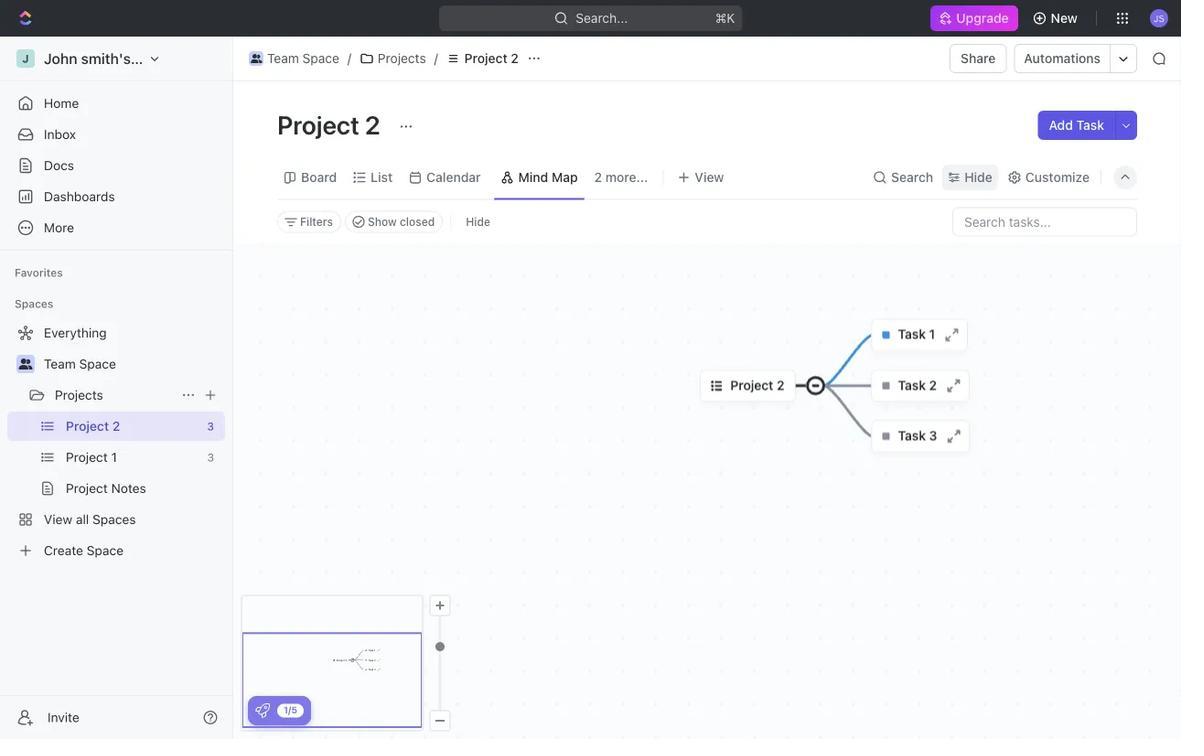 Task type: locate. For each thing, give the bounding box(es) containing it.
2 horizontal spatial project 2
[[465, 51, 519, 66]]

tree containing everything
[[7, 319, 225, 566]]

new
[[1051, 11, 1078, 26]]

docs
[[44, 158, 74, 173]]

customize button
[[1002, 165, 1096, 190]]

onboarding checklist button element
[[255, 704, 270, 719]]

3 for 2
[[207, 420, 214, 433]]

1 horizontal spatial spaces
[[93, 512, 136, 527]]

1 vertical spatial team space
[[44, 357, 116, 372]]

1 horizontal spatial team space
[[267, 51, 339, 66]]

calendar
[[427, 170, 481, 185]]

2 vertical spatial space
[[87, 543, 124, 558]]

spaces down favorites button
[[15, 297, 53, 310]]

0 vertical spatial project 2
[[465, 51, 519, 66]]

more button
[[7, 213, 225, 243]]

team right user group image
[[44, 357, 76, 372]]

view inside 'link'
[[44, 512, 72, 527]]

onboarding checklist button image
[[255, 704, 270, 719]]

project inside project notes link
[[66, 481, 108, 496]]

0 vertical spatial team space
[[267, 51, 339, 66]]

new button
[[1026, 4, 1089, 33]]

1 vertical spatial view
[[44, 512, 72, 527]]

everything
[[44, 325, 107, 341]]

0 vertical spatial space
[[303, 51, 339, 66]]

view left all
[[44, 512, 72, 527]]

0 horizontal spatial project 2
[[66, 419, 120, 434]]

team space down everything
[[44, 357, 116, 372]]

add
[[1049, 118, 1074, 133]]

project
[[465, 51, 508, 66], [277, 109, 360, 140], [66, 419, 109, 434], [66, 450, 108, 465], [66, 481, 108, 496]]

1 vertical spatial project 2
[[277, 109, 386, 140]]

smith's
[[81, 50, 131, 67]]

home
[[44, 96, 79, 111]]

search button
[[868, 165, 939, 190]]

favorites
[[15, 266, 63, 279]]

team space
[[267, 51, 339, 66], [44, 357, 116, 372]]

search...
[[576, 11, 628, 26]]

0 horizontal spatial hide
[[466, 216, 491, 228]]

1 horizontal spatial view
[[695, 170, 725, 185]]

1 horizontal spatial project 2
[[277, 109, 386, 140]]

automations
[[1025, 51, 1101, 66]]

upgrade link
[[931, 5, 1018, 31]]

/
[[348, 51, 351, 66], [434, 51, 438, 66]]

1 vertical spatial spaces
[[93, 512, 136, 527]]

project notes
[[66, 481, 146, 496]]

1 vertical spatial team
[[44, 357, 76, 372]]

1 vertical spatial hide
[[466, 216, 491, 228]]

view button
[[671, 156, 731, 199]]

space
[[303, 51, 339, 66], [79, 357, 116, 372], [87, 543, 124, 558]]

projects inside tree
[[55, 388, 103, 403]]

show closed
[[368, 216, 435, 228]]

projects link
[[355, 48, 431, 70], [55, 381, 174, 410]]

view all spaces
[[44, 512, 136, 527]]

project notes link
[[66, 474, 222, 503]]

1 horizontal spatial hide
[[965, 170, 993, 185]]

view right "more..."
[[695, 170, 725, 185]]

user group image
[[19, 359, 32, 370]]

0 horizontal spatial team
[[44, 357, 76, 372]]

inbox link
[[7, 120, 225, 149]]

1 vertical spatial 3
[[207, 451, 214, 464]]

space down everything link
[[79, 357, 116, 372]]

view for view all spaces
[[44, 512, 72, 527]]

2 3 from the top
[[207, 451, 214, 464]]

1 vertical spatial projects
[[55, 388, 103, 403]]

0 vertical spatial 3
[[207, 420, 214, 433]]

0 vertical spatial team
[[267, 51, 299, 66]]

space right user group icon
[[303, 51, 339, 66]]

0 horizontal spatial team space link
[[44, 350, 222, 379]]

1 horizontal spatial team
[[267, 51, 299, 66]]

0 horizontal spatial team space
[[44, 357, 116, 372]]

0 vertical spatial team space link
[[244, 48, 344, 70]]

home link
[[7, 89, 225, 118]]

tree inside sidebar navigation
[[7, 319, 225, 566]]

spaces
[[15, 297, 53, 310], [93, 512, 136, 527]]

0 horizontal spatial view
[[44, 512, 72, 527]]

hide inside button
[[466, 216, 491, 228]]

0 horizontal spatial projects link
[[55, 381, 174, 410]]

project for project notes link at the bottom of page
[[66, 481, 108, 496]]

hide down calendar
[[466, 216, 491, 228]]

Search tasks... text field
[[954, 208, 1137, 236]]

team space link
[[244, 48, 344, 70], [44, 350, 222, 379]]

task
[[1077, 118, 1105, 133]]

view
[[695, 170, 725, 185], [44, 512, 72, 527]]

share
[[961, 51, 996, 66]]

view for view
[[695, 170, 725, 185]]

1 3 from the top
[[207, 420, 214, 433]]

mind
[[519, 170, 549, 185]]

spaces up "create space" link
[[93, 512, 136, 527]]

1 horizontal spatial team space link
[[244, 48, 344, 70]]

0 vertical spatial project 2 link
[[442, 48, 524, 70]]

0 vertical spatial hide
[[965, 170, 993, 185]]

0 horizontal spatial project 2 link
[[66, 412, 200, 441]]

1 vertical spatial projects link
[[55, 381, 174, 410]]

team space right user group icon
[[267, 51, 339, 66]]

hide inside dropdown button
[[965, 170, 993, 185]]

1 horizontal spatial projects link
[[355, 48, 431, 70]]

list link
[[367, 165, 393, 190]]

hide button
[[459, 211, 498, 233]]

2 / from the left
[[434, 51, 438, 66]]

hide
[[965, 170, 993, 185], [466, 216, 491, 228]]

mind map link
[[515, 165, 578, 190]]

hide button
[[943, 165, 999, 190]]

0 horizontal spatial projects
[[55, 388, 103, 403]]

2
[[511, 51, 519, 66], [365, 109, 381, 140], [595, 170, 602, 185], [112, 419, 120, 434]]

2 inside dropdown button
[[595, 170, 602, 185]]

⌘k
[[715, 11, 735, 26]]

closed
[[400, 216, 435, 228]]

team
[[267, 51, 299, 66], [44, 357, 76, 372]]

2 vertical spatial project 2
[[66, 419, 120, 434]]

project 2 link
[[442, 48, 524, 70], [66, 412, 200, 441]]

project 2
[[465, 51, 519, 66], [277, 109, 386, 140], [66, 419, 120, 434]]

space down view all spaces 'link'
[[87, 543, 124, 558]]

view inside button
[[695, 170, 725, 185]]

create space link
[[7, 536, 222, 566]]

project 1
[[66, 450, 117, 465]]

project inside 'project 1' link
[[66, 450, 108, 465]]

projects
[[378, 51, 426, 66], [55, 388, 103, 403]]

create space
[[44, 543, 124, 558]]

0 vertical spatial view
[[695, 170, 725, 185]]

project 1 link
[[66, 443, 200, 472]]

1 horizontal spatial /
[[434, 51, 438, 66]]

0 vertical spatial spaces
[[15, 297, 53, 310]]

tree
[[7, 319, 225, 566]]

3
[[207, 420, 214, 433], [207, 451, 214, 464]]

hide right search
[[965, 170, 993, 185]]

everything link
[[7, 319, 222, 348]]

show
[[368, 216, 397, 228]]

0 horizontal spatial /
[[348, 51, 351, 66]]

john
[[44, 50, 77, 67]]

1 vertical spatial team space link
[[44, 350, 222, 379]]

workspace
[[135, 50, 210, 67]]

1 horizontal spatial projects
[[378, 51, 426, 66]]

None range field
[[429, 617, 451, 710]]

team space inside tree
[[44, 357, 116, 372]]

notes
[[111, 481, 146, 496]]

team right user group icon
[[267, 51, 299, 66]]



Task type: describe. For each thing, give the bounding box(es) containing it.
spaces inside 'link'
[[93, 512, 136, 527]]

sidebar navigation
[[0, 37, 237, 740]]

invite
[[48, 710, 79, 725]]

project 2 inside tree
[[66, 419, 120, 434]]

1
[[111, 450, 117, 465]]

team inside tree
[[44, 357, 76, 372]]

1 vertical spatial space
[[79, 357, 116, 372]]

project for the bottommost the project 2 link
[[66, 419, 109, 434]]

1 / from the left
[[348, 51, 351, 66]]

all
[[76, 512, 89, 527]]

0 vertical spatial projects link
[[355, 48, 431, 70]]

automations button
[[1016, 45, 1110, 72]]

2 inside tree
[[112, 419, 120, 434]]

project for 'project 1' link
[[66, 450, 108, 465]]

add task
[[1049, 118, 1105, 133]]

docs link
[[7, 151, 225, 180]]

search
[[892, 170, 934, 185]]

upgrade
[[957, 11, 1009, 26]]

mind map
[[519, 170, 578, 185]]

space inside "create space" link
[[87, 543, 124, 558]]

j
[[22, 52, 29, 65]]

add task button
[[1038, 111, 1116, 140]]

customize
[[1026, 170, 1090, 185]]

dashboards link
[[7, 182, 225, 211]]

map
[[552, 170, 578, 185]]

2 more... button
[[588, 165, 655, 190]]

user group image
[[251, 54, 262, 63]]

3 for 1
[[207, 451, 214, 464]]

favorites button
[[7, 262, 70, 284]]

board
[[301, 170, 337, 185]]

1 horizontal spatial project 2 link
[[442, 48, 524, 70]]

john smith's workspace
[[44, 50, 210, 67]]

filters button
[[277, 211, 341, 233]]

js
[[1154, 13, 1165, 23]]

more
[[44, 220, 74, 235]]

share button
[[950, 44, 1007, 73]]

js button
[[1145, 4, 1174, 33]]

more...
[[606, 170, 648, 185]]

view button
[[671, 165, 731, 190]]

calendar link
[[423, 165, 481, 190]]

0 vertical spatial projects
[[378, 51, 426, 66]]

0 horizontal spatial spaces
[[15, 297, 53, 310]]

1/5
[[284, 705, 297, 716]]

filters
[[300, 216, 333, 228]]

1 vertical spatial project 2 link
[[66, 412, 200, 441]]

view all spaces link
[[7, 505, 222, 535]]

show closed button
[[345, 211, 443, 233]]

dashboards
[[44, 189, 115, 204]]

2 more...
[[595, 170, 648, 185]]

list
[[371, 170, 393, 185]]

board link
[[297, 165, 337, 190]]

create
[[44, 543, 83, 558]]

projects link inside tree
[[55, 381, 174, 410]]

john smith's workspace, , element
[[16, 49, 35, 68]]

inbox
[[44, 127, 76, 142]]



Task type: vqa. For each thing, say whether or not it's contained in the screenshot.
right user group icon
yes



